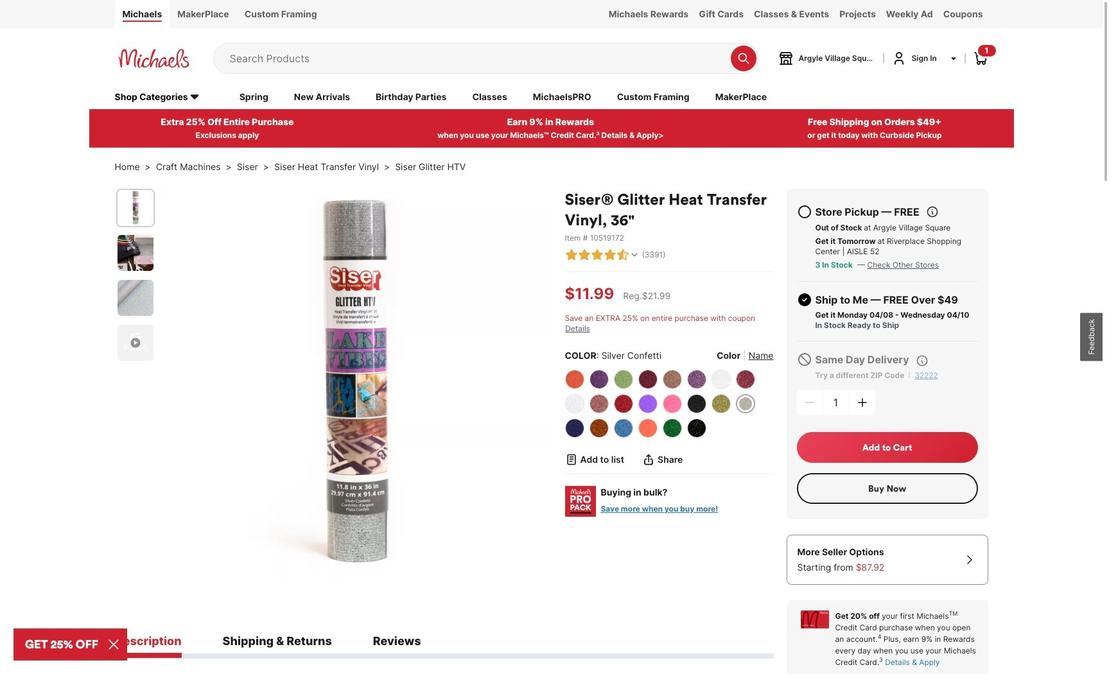 Task type: locate. For each thing, give the bounding box(es) containing it.
neon purple image
[[639, 395, 657, 413]]

white image
[[712, 371, 730, 389]]

ember orange image
[[566, 371, 584, 389]]

black image
[[688, 395, 706, 413]]

silver confetti image
[[739, 398, 752, 410]]

blush image
[[737, 371, 755, 389]]

light green image
[[615, 371, 633, 389]]

lavender image
[[688, 371, 706, 389]]

tabler image
[[797, 204, 813, 220], [578, 249, 591, 261], [591, 249, 604, 261], [604, 249, 617, 261], [617, 249, 629, 261]]

tab list
[[115, 635, 774, 659]]

neon pink image
[[664, 395, 682, 413]]

siser&#xae; glitter heat transfer vinyl, 36&#x22; image
[[160, 189, 552, 581], [117, 190, 153, 226], [117, 235, 153, 271], [117, 280, 153, 316]]

grass image
[[664, 419, 682, 437]]

rainbow white image
[[566, 395, 584, 413]]

tabler image
[[926, 205, 939, 218], [565, 249, 578, 261], [629, 250, 640, 260], [797, 352, 813, 367], [565, 454, 578, 466]]

gold confettti image
[[712, 395, 730, 413]]

burgundy image
[[639, 371, 657, 389]]

Search Input field
[[230, 44, 725, 73]]

plcc card logo image
[[801, 611, 829, 629]]

button to increment counter for number stepper image
[[856, 396, 869, 409]]



Task type: vqa. For each thing, say whether or not it's contained in the screenshot.
To's's HOW-
no



Task type: describe. For each thing, give the bounding box(es) containing it.
galaxy black image
[[688, 419, 706, 437]]

purple image
[[590, 371, 608, 389]]

true blue image
[[615, 419, 633, 437]]

glitter red image
[[615, 395, 633, 413]]

rose gold image
[[590, 395, 608, 413]]

blue image
[[566, 419, 584, 437]]

grapefruit image
[[639, 419, 657, 437]]

brown image
[[664, 371, 682, 389]]

search button image
[[737, 52, 750, 65]]

Number Stepper text field
[[824, 390, 849, 416]]

open samedaydelivery details modal image
[[916, 355, 929, 367]]

copper image
[[590, 419, 608, 437]]



